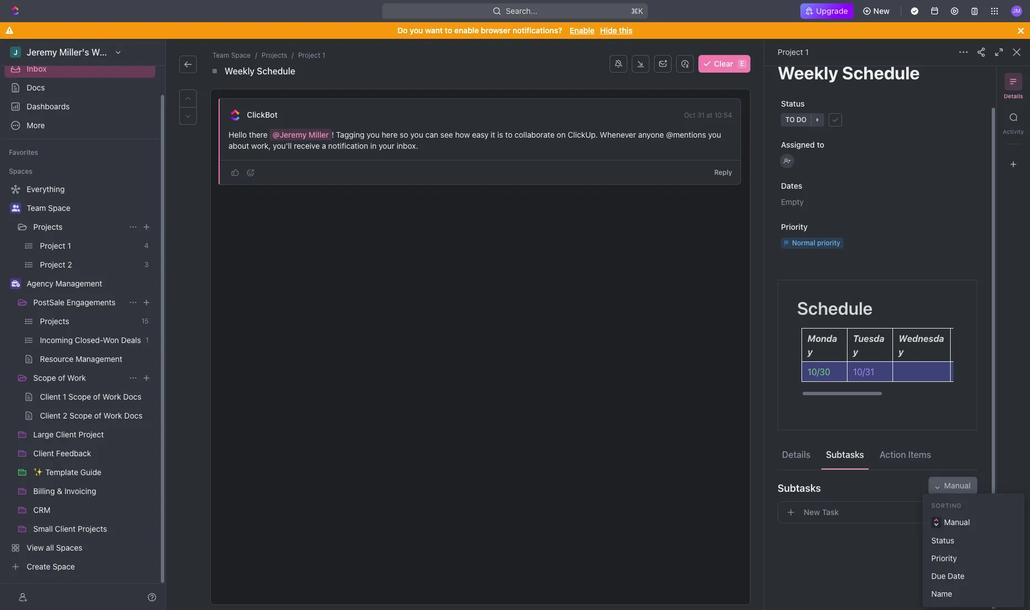 Task type: describe. For each thing, give the bounding box(es) containing it.
new for new task
[[804, 507, 821, 517]]

details inside button
[[783, 449, 811, 459]]

@mentions
[[666, 130, 707, 139]]

do
[[398, 26, 408, 35]]

sidebar navigation
[[0, 39, 166, 610]]

action items button
[[876, 444, 936, 464]]

space for team space
[[48, 203, 70, 213]]

0 vertical spatial projects link
[[260, 50, 290, 61]]

oct
[[685, 111, 696, 119]]

name
[[932, 589, 953, 598]]

weekly schedule
[[225, 66, 295, 76]]

you up in
[[367, 130, 380, 139]]

new task
[[804, 507, 839, 517]]

clear
[[714, 59, 734, 68]]

y for tuesda y
[[854, 347, 859, 357]]

sorting
[[932, 502, 962, 509]]

docs link
[[4, 79, 155, 97]]

0 horizontal spatial team space link
[[27, 199, 153, 217]]

scope
[[33, 373, 56, 382]]

search...
[[506, 6, 538, 16]]

0 horizontal spatial project
[[298, 51, 321, 59]]

0 vertical spatial to
[[445, 26, 453, 35]]

wednesda
[[899, 334, 945, 344]]

project 1
[[778, 47, 809, 57]]

status inside button
[[932, 536, 955, 545]]

priority button
[[927, 550, 1021, 567]]

postsale engagements
[[33, 298, 116, 307]]

your
[[379, 141, 395, 150]]

you'll
[[273, 141, 292, 150]]

enable
[[455, 26, 479, 35]]

agency
[[27, 279, 53, 288]]

on
[[557, 130, 566, 139]]

! tagging you here so you can see how easy it is to collaborate on clickup. whenever anyone @mentions you about work, you'll receive a notification in your inbox.
[[229, 130, 724, 150]]

user group image
[[11, 205, 20, 211]]

you right do
[[410, 26, 423, 35]]

how
[[455, 130, 470, 139]]

clickup.
[[568, 130, 598, 139]]

1 horizontal spatial project
[[778, 47, 804, 57]]

1 horizontal spatial team space link
[[210, 50, 253, 61]]

weekly schedule link
[[223, 64, 298, 78]]

10/31
[[854, 367, 875, 377]]

tuesda y
[[854, 334, 885, 357]]

favorites button
[[4, 146, 43, 159]]

1 horizontal spatial schedule
[[798, 298, 873, 319]]

is
[[498, 130, 504, 139]]

0 vertical spatial status
[[782, 99, 805, 108]]

postsale engagements link
[[33, 294, 124, 311]]

1 vertical spatial projects link
[[33, 218, 124, 236]]

this
[[619, 26, 633, 35]]

assigned
[[782, 140, 815, 149]]

hello
[[229, 130, 247, 139]]

1 horizontal spatial project 1 link
[[778, 47, 809, 57]]

activity
[[1003, 128, 1025, 135]]

engagements
[[67, 298, 116, 307]]

see
[[441, 130, 453, 139]]

weekly
[[225, 66, 255, 76]]

clickbot
[[247, 110, 278, 119]]

easy
[[472, 130, 489, 139]]

due date button
[[927, 567, 1021, 585]]

dashboards
[[27, 102, 70, 111]]

there
[[249, 130, 268, 139]]

action items
[[880, 449, 932, 459]]

collaborate
[[515, 130, 555, 139]]

oct 31 at 10:54
[[685, 111, 733, 119]]

inbox.
[[397, 141, 418, 150]]

team space / projects / project 1
[[213, 51, 326, 59]]

clickbot button
[[246, 110, 278, 120]]

e
[[741, 59, 745, 68]]

to inside ! tagging you here so you can see how easy it is to collaborate on clickup. whenever anyone @mentions you about work, you'll receive a notification in your inbox.
[[506, 130, 513, 139]]

reply button
[[710, 166, 737, 179]]

subtasks for subtasks button
[[827, 449, 865, 459]]

y for wednesda y
[[899, 347, 904, 357]]

a
[[322, 141, 326, 150]]

0 vertical spatial projects
[[262, 51, 287, 59]]

action
[[880, 449, 907, 459]]

wednesda y
[[899, 334, 945, 357]]

inbox link
[[4, 60, 155, 78]]

projects inside sidebar navigation
[[33, 222, 63, 231]]

inbox
[[27, 64, 47, 73]]

team for team space / projects / project 1
[[213, 51, 229, 59]]

2 / from the left
[[292, 51, 294, 59]]

work,
[[251, 141, 271, 150]]

0 horizontal spatial project 1 link
[[296, 50, 328, 61]]

agency management link
[[27, 275, 153, 293]]



Task type: locate. For each thing, give the bounding box(es) containing it.
enable
[[570, 26, 595, 35]]

1 horizontal spatial /
[[292, 51, 294, 59]]

projects link
[[260, 50, 290, 61], [33, 218, 124, 236]]

schedule up 'monda'
[[798, 298, 873, 319]]

1 horizontal spatial projects link
[[260, 50, 290, 61]]

name button
[[927, 585, 1021, 603]]

anyone
[[639, 130, 664, 139]]

manual down the sorting
[[945, 517, 971, 527]]

y down tuesda
[[854, 347, 859, 357]]

status down the sorting
[[932, 536, 955, 545]]

0 horizontal spatial projects link
[[33, 218, 124, 236]]

about
[[229, 141, 249, 150]]

2 vertical spatial to
[[817, 140, 825, 149]]

status
[[782, 99, 805, 108], [932, 536, 955, 545]]

space right 'user group' image
[[48, 203, 70, 213]]

0 horizontal spatial /
[[255, 51, 257, 59]]

management
[[56, 279, 102, 288]]

10/30
[[808, 367, 831, 377]]

y down "wednesda"
[[899, 347, 904, 357]]

0 horizontal spatial subtasks
[[778, 482, 821, 494]]

1 vertical spatial new
[[804, 507, 821, 517]]

schedule
[[257, 66, 295, 76], [798, 298, 873, 319]]

new for new
[[874, 6, 890, 16]]

3 y from the left
[[899, 347, 904, 357]]

whenever
[[600, 130, 636, 139]]

0 vertical spatial team space link
[[210, 50, 253, 61]]

1 horizontal spatial y
[[854, 347, 859, 357]]

10:54
[[715, 111, 733, 119]]

spaces
[[9, 167, 32, 175]]

priority up due date
[[932, 553, 958, 563]]

assigned to
[[782, 140, 825, 149]]

team for team space
[[27, 203, 46, 213]]

y down 'monda'
[[808, 347, 813, 357]]

0 horizontal spatial team
[[27, 203, 46, 213]]

to right assigned
[[817, 140, 825, 149]]

0 horizontal spatial 1
[[322, 51, 326, 59]]

business time image
[[11, 280, 20, 287]]

want
[[425, 26, 443, 35]]

details left subtasks button
[[783, 449, 811, 459]]

tagging
[[336, 130, 365, 139]]

you right so
[[411, 130, 424, 139]]

monda y
[[808, 334, 838, 357]]

tree containing team space
[[4, 180, 155, 576]]

2 manual from the top
[[945, 517, 971, 527]]

team inside team space link
[[27, 203, 46, 213]]

priority
[[782, 222, 808, 231], [932, 553, 958, 563]]

1 horizontal spatial details
[[1004, 93, 1024, 99]]

1 vertical spatial schedule
[[798, 298, 873, 319]]

to right "is"
[[506, 130, 513, 139]]

schedule down team space / projects / project 1 at the top left of the page
[[257, 66, 295, 76]]

/ up weekly schedule
[[292, 51, 294, 59]]

new task button
[[778, 501, 978, 523]]

at
[[707, 111, 713, 119]]

y for monda y
[[808, 347, 813, 357]]

1
[[806, 47, 809, 57], [322, 51, 326, 59]]

new left task on the right bottom of page
[[804, 507, 821, 517]]

projects link up weekly schedule
[[260, 50, 290, 61]]

subtasks button
[[822, 444, 869, 464]]

notification
[[328, 141, 368, 150]]

0 vertical spatial priority
[[782, 222, 808, 231]]

manual button
[[927, 513, 1021, 532]]

subtasks inside button
[[827, 449, 865, 459]]

0 vertical spatial new
[[874, 6, 890, 16]]

to right want
[[445, 26, 453, 35]]

subtasks inside dropdown button
[[778, 482, 821, 494]]

subtasks up new task
[[778, 482, 821, 494]]

project
[[778, 47, 804, 57], [298, 51, 321, 59]]

so
[[400, 130, 408, 139]]

31
[[698, 111, 705, 119]]

1 horizontal spatial space
[[231, 51, 251, 59]]

2 y from the left
[[854, 347, 859, 357]]

manual button
[[929, 477, 978, 495], [929, 477, 978, 495]]

1 horizontal spatial new
[[874, 6, 890, 16]]

priority inside priority button
[[932, 553, 958, 563]]

details
[[1004, 93, 1024, 99], [783, 449, 811, 459]]

1 vertical spatial team space link
[[27, 199, 153, 217]]

subtasks button
[[778, 475, 978, 501]]

work
[[67, 373, 86, 382]]

status up assigned
[[782, 99, 805, 108]]

2 horizontal spatial y
[[899, 347, 904, 357]]

team space link
[[210, 50, 253, 61], [27, 199, 153, 217]]

it
[[491, 130, 496, 139]]

manual inside button
[[945, 517, 971, 527]]

project 1 link down upgrade link
[[778, 47, 809, 57]]

tuesda
[[854, 334, 885, 344]]

favorites
[[9, 148, 38, 157]]

1 y from the left
[[808, 347, 813, 357]]

monda
[[808, 334, 838, 344]]

2 horizontal spatial to
[[817, 140, 825, 149]]

scope of work link
[[33, 369, 124, 387]]

1 vertical spatial manual
[[945, 517, 971, 527]]

details up the activity
[[1004, 93, 1024, 99]]

team space
[[27, 203, 70, 213]]

0 vertical spatial details
[[1004, 93, 1024, 99]]

Edit task name text field
[[778, 62, 978, 83]]

0 vertical spatial subtasks
[[827, 449, 865, 459]]

y inside tuesda y
[[854, 347, 859, 357]]

items
[[909, 449, 932, 459]]

can
[[426, 130, 439, 139]]

projects link down team space
[[33, 218, 124, 236]]

new right upgrade
[[874, 6, 890, 16]]

status button
[[927, 532, 1021, 550]]

hello there
[[229, 130, 270, 139]]

1 vertical spatial projects
[[33, 222, 63, 231]]

team right 'user group' image
[[27, 203, 46, 213]]

reply
[[715, 168, 733, 177]]

0 horizontal spatial projects
[[33, 222, 63, 231]]

project 1 link up weekly schedule link
[[296, 50, 328, 61]]

team
[[213, 51, 229, 59], [27, 203, 46, 213]]

subtasks up subtasks dropdown button
[[827, 449, 865, 459]]

here
[[382, 130, 398, 139]]

1 vertical spatial space
[[48, 203, 70, 213]]

1 vertical spatial team
[[27, 203, 46, 213]]

new button
[[858, 2, 897, 20]]

1 horizontal spatial subtasks
[[827, 449, 865, 459]]

1 vertical spatial to
[[506, 130, 513, 139]]

space
[[231, 51, 251, 59], [48, 203, 70, 213]]

1 / from the left
[[255, 51, 257, 59]]

details button
[[778, 444, 815, 464]]

0 horizontal spatial details
[[783, 449, 811, 459]]

tree
[[4, 180, 155, 576]]

you down at
[[709, 130, 722, 139]]

upgrade link
[[801, 3, 854, 19]]

task
[[823, 507, 839, 517]]

due
[[932, 571, 946, 581]]

date
[[948, 571, 965, 581]]

0 horizontal spatial new
[[804, 507, 821, 517]]

y inside monda y
[[808, 347, 813, 357]]

subtasks for subtasks dropdown button
[[778, 482, 821, 494]]

y
[[808, 347, 813, 357], [854, 347, 859, 357], [899, 347, 904, 357]]

1 horizontal spatial to
[[506, 130, 513, 139]]

0 horizontal spatial space
[[48, 203, 70, 213]]

space up weekly
[[231, 51, 251, 59]]

1 vertical spatial status
[[932, 536, 955, 545]]

⌘k
[[632, 6, 644, 16]]

notifications?
[[513, 26, 563, 35]]

docs
[[27, 83, 45, 92]]

you
[[410, 26, 423, 35], [367, 130, 380, 139], [411, 130, 424, 139], [709, 130, 722, 139]]

0 horizontal spatial status
[[782, 99, 805, 108]]

space inside sidebar navigation
[[48, 203, 70, 213]]

projects down team space
[[33, 222, 63, 231]]

space for team space / projects / project 1
[[231, 51, 251, 59]]

1 vertical spatial details
[[783, 449, 811, 459]]

1 horizontal spatial projects
[[262, 51, 287, 59]]

1 horizontal spatial priority
[[932, 553, 958, 563]]

0 vertical spatial manual
[[945, 481, 971, 490]]

priority down dates
[[782, 222, 808, 231]]

upgrade
[[817, 6, 848, 16]]

manual up the sorting
[[945, 481, 971, 490]]

schedule inside weekly schedule link
[[257, 66, 295, 76]]

y inside wednesda y
[[899, 347, 904, 357]]

1 manual from the top
[[945, 481, 971, 490]]

hide
[[600, 26, 617, 35]]

team up weekly
[[213, 51, 229, 59]]

do you want to enable browser notifications? enable hide this
[[398, 26, 633, 35]]

0 horizontal spatial to
[[445, 26, 453, 35]]

0 horizontal spatial schedule
[[257, 66, 295, 76]]

dashboards link
[[4, 98, 155, 115]]

of
[[58, 373, 65, 382]]

details inside task sidebar navigation tab list
[[1004, 93, 1024, 99]]

agency management
[[27, 279, 102, 288]]

dates
[[782, 181, 803, 190]]

tree inside sidebar navigation
[[4, 180, 155, 576]]

browser
[[481, 26, 511, 35]]

!
[[332, 130, 334, 139]]

1 horizontal spatial team
[[213, 51, 229, 59]]

1 vertical spatial priority
[[932, 553, 958, 563]]

0 vertical spatial team
[[213, 51, 229, 59]]

1 horizontal spatial status
[[932, 536, 955, 545]]

due date
[[932, 571, 965, 581]]

projects up weekly schedule
[[262, 51, 287, 59]]

0 horizontal spatial y
[[808, 347, 813, 357]]

0 vertical spatial space
[[231, 51, 251, 59]]

1 horizontal spatial 1
[[806, 47, 809, 57]]

task sidebar navigation tab list
[[1002, 73, 1026, 173]]

0 vertical spatial schedule
[[257, 66, 295, 76]]

0 horizontal spatial priority
[[782, 222, 808, 231]]

1 vertical spatial subtasks
[[778, 482, 821, 494]]

projects
[[262, 51, 287, 59], [33, 222, 63, 231]]

/ up weekly schedule link
[[255, 51, 257, 59]]



Task type: vqa. For each thing, say whether or not it's contained in the screenshot.
‎Task in 'link'
no



